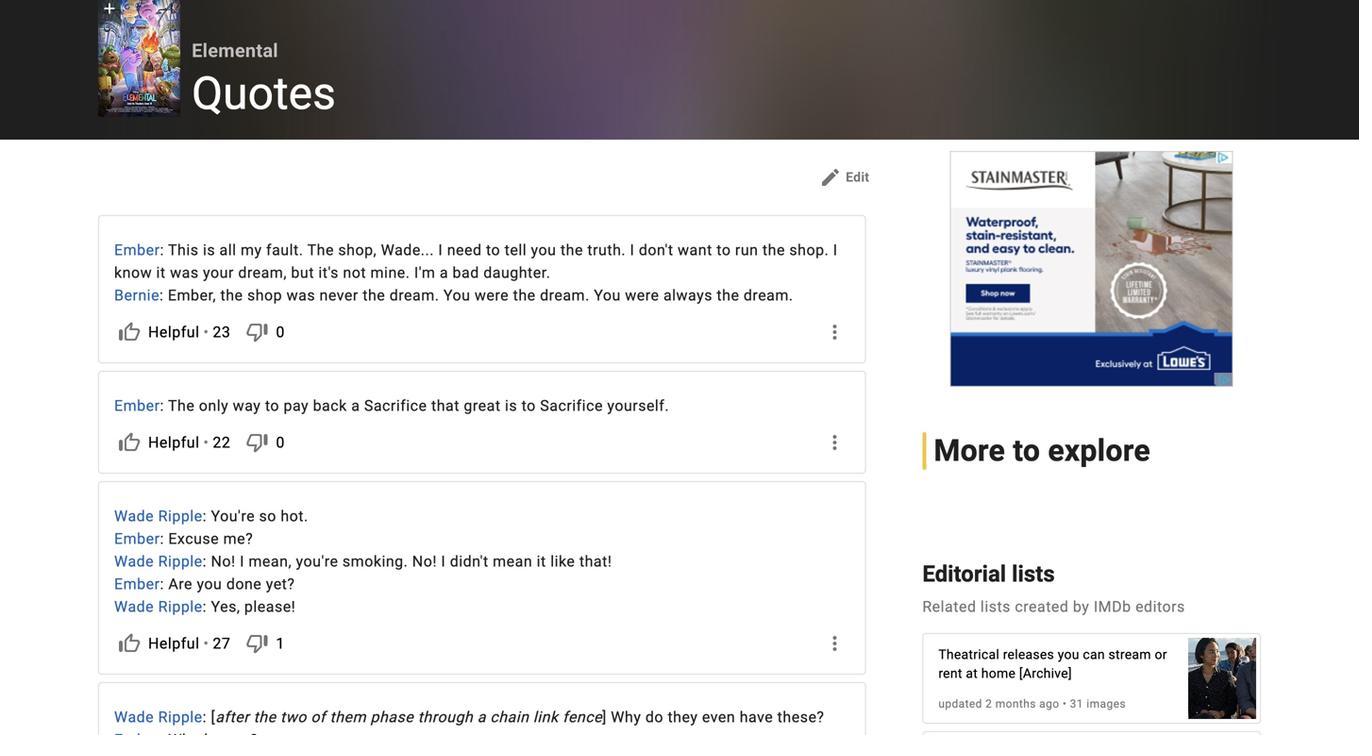 Task type: locate. For each thing, give the bounding box(es) containing it.
1 ember link from the top
[[114, 241, 160, 259]]

helpful for helpful • 23
[[148, 323, 200, 341]]

is not helpful image left 1
[[246, 632, 268, 655]]

[archive]
[[1019, 666, 1072, 681]]

you're
[[296, 553, 338, 571]]

1 vertical spatial is helpful image
[[118, 431, 141, 454]]

excuse
[[168, 530, 219, 548]]

0 horizontal spatial lists
[[981, 598, 1011, 616]]

1 vertical spatial is
[[505, 397, 517, 415]]

related
[[922, 598, 976, 616]]

it
[[156, 264, 166, 282], [537, 553, 546, 571]]

a right the i'm
[[440, 264, 448, 282]]

is not helpful image right 22 at the bottom of the page
[[246, 431, 268, 454]]

0 for 23
[[276, 323, 285, 341]]

my
[[241, 241, 262, 259]]

ripple up are
[[158, 553, 203, 571]]

that!
[[579, 553, 612, 571]]

them
[[330, 708, 366, 726]]

yes,
[[211, 598, 240, 616]]

lists up created
[[1012, 561, 1055, 587]]

but
[[291, 264, 314, 282]]

bernie
[[114, 286, 160, 304]]

0 for 22
[[276, 434, 285, 452]]

1 horizontal spatial a
[[440, 264, 448, 282]]

• for 27
[[203, 635, 209, 653]]

3 ember link from the top
[[114, 530, 160, 548]]

1 wade from the top
[[114, 507, 154, 525]]

3 dream. from the left
[[744, 286, 793, 304]]

is not helpful image
[[246, 431, 268, 454], [246, 632, 268, 655]]

0 horizontal spatial is
[[203, 241, 215, 259]]

0 vertical spatial share on social media image
[[823, 321, 846, 344]]

only
[[199, 397, 229, 415]]

1 were from the left
[[475, 286, 509, 304]]

0 horizontal spatial it
[[156, 264, 166, 282]]

ember link left are
[[114, 575, 160, 593]]

1 horizontal spatial were
[[625, 286, 659, 304]]

a left chain
[[477, 708, 486, 726]]

: this is all my fault. the shop, wade... i need to tell you the truth. i don't want to run the shop. i know it was your dream, but it's not mine. i'm a bad daughter.
[[114, 241, 838, 282]]

i
[[438, 241, 443, 259], [630, 241, 635, 259], [833, 241, 838, 259], [240, 553, 244, 571], [441, 553, 446, 571]]

2 dream. from the left
[[540, 286, 590, 304]]

1 helpful from the top
[[148, 323, 200, 341]]

• left 22 at the bottom of the page
[[203, 434, 209, 452]]

were left always
[[625, 286, 659, 304]]

ember left 'excuse'
[[114, 530, 160, 548]]

rent
[[938, 666, 962, 681]]

• for 22
[[203, 434, 209, 452]]

0 vertical spatial is not helpful image
[[246, 431, 268, 454]]

1 vertical spatial you
[[197, 575, 222, 593]]

sacrifice left yourself. at the bottom left of page
[[540, 397, 603, 415]]

1 horizontal spatial lists
[[1012, 561, 1055, 587]]

you down bad
[[443, 286, 470, 304]]

ember link
[[114, 241, 160, 259], [114, 397, 160, 415], [114, 530, 160, 548], [114, 575, 160, 593]]

after
[[215, 708, 249, 726]]

ember
[[114, 241, 160, 259], [114, 397, 160, 415], [114, 530, 160, 548], [114, 575, 160, 593]]

releases
[[1003, 647, 1054, 662]]

1 horizontal spatial you
[[594, 286, 621, 304]]

dream. down daughter.
[[540, 286, 590, 304]]

editorial lists
[[922, 561, 1055, 587]]

1 horizontal spatial no!
[[412, 553, 437, 571]]

2 vertical spatial is helpful image
[[118, 632, 141, 655]]

1 vertical spatial it
[[537, 553, 546, 571]]

didn't
[[450, 553, 489, 571]]

4 ember link from the top
[[114, 575, 160, 593]]

wade ripple link up 'excuse'
[[114, 507, 203, 525]]

were
[[475, 286, 509, 304], [625, 286, 659, 304]]

not
[[343, 264, 366, 282]]

2 horizontal spatial you
[[1058, 647, 1079, 662]]

advertisement region
[[950, 151, 1233, 387]]

0
[[276, 323, 285, 341], [276, 434, 285, 452]]

dream.
[[390, 286, 439, 304], [540, 286, 590, 304], [744, 286, 793, 304]]

0 horizontal spatial no!
[[211, 553, 236, 571]]

3 wade ripple link from the top
[[114, 598, 203, 616]]

is helpful image left helpful • 22
[[118, 431, 141, 454]]

group
[[98, 0, 180, 117]]

2 is not helpful image from the top
[[246, 632, 268, 655]]

1 no! from the left
[[211, 553, 236, 571]]

wade ripple : [ after the two of them phase through a chain link fence ] why do they even have these?
[[114, 708, 824, 726]]

helpful down ember,
[[148, 323, 200, 341]]

1 horizontal spatial is
[[505, 397, 517, 415]]

this
[[168, 241, 199, 259]]

sacrifice
[[364, 397, 427, 415], [540, 397, 603, 415]]

share on social media image
[[823, 321, 846, 344], [823, 632, 846, 655]]

wade ripple link for : you're so hot.
[[114, 507, 203, 525]]

2 vertical spatial a
[[477, 708, 486, 726]]

the left truth. on the left top of the page
[[561, 241, 583, 259]]

3 helpful from the top
[[148, 635, 200, 653]]

done
[[226, 575, 262, 593]]

was inside : this is all my fault. the shop, wade... i need to tell you the truth. i don't want to run the shop. i know it was your dream, but it's not mine. i'm a bad daughter.
[[170, 264, 199, 282]]

wade ripple link up are
[[114, 553, 203, 571]]

0 vertical spatial it
[[156, 264, 166, 282]]

is not helpful image
[[246, 321, 268, 344]]

is helpful image for helpful • 23
[[118, 321, 141, 344]]

more to explore
[[934, 433, 1150, 469]]

0 horizontal spatial was
[[170, 264, 199, 282]]

2 no! from the left
[[412, 553, 437, 571]]

imdb
[[1094, 598, 1131, 616]]

the left the only
[[168, 397, 195, 415]]

: left 'excuse'
[[160, 530, 164, 548]]

is inside : this is all my fault. the shop, wade... i need to tell you the truth. i don't want to run the shop. i know it was your dream, but it's not mine. i'm a bad daughter.
[[203, 241, 215, 259]]

1 horizontal spatial sacrifice
[[540, 397, 603, 415]]

you left can
[[1058, 647, 1079, 662]]

0 vertical spatial is
[[203, 241, 215, 259]]

0 vertical spatial helpful
[[148, 323, 200, 341]]

to left pay
[[265, 397, 279, 415]]

ripple
[[158, 507, 203, 525], [158, 553, 203, 571], [158, 598, 203, 616], [158, 708, 203, 726]]

it's
[[318, 264, 339, 282]]

lists down editorial lists
[[981, 598, 1011, 616]]

23
[[213, 323, 231, 341]]

helpful
[[148, 323, 200, 341], [148, 434, 200, 452], [148, 635, 200, 653]]

share on social media image up these?
[[823, 632, 846, 655]]

2 ember from the top
[[114, 397, 160, 415]]

0 vertical spatial a
[[440, 264, 448, 282]]

wade
[[114, 507, 154, 525], [114, 553, 154, 571], [114, 598, 154, 616], [114, 708, 154, 726]]

editors
[[1135, 598, 1185, 616]]

bernie link
[[114, 286, 160, 304]]

by
[[1073, 598, 1090, 616]]

you down truth. on the left top of the page
[[594, 286, 621, 304]]

no! left didn't
[[412, 553, 437, 571]]

1 wade ripple link from the top
[[114, 507, 203, 525]]

it left like
[[537, 553, 546, 571]]

ripple left the [
[[158, 708, 203, 726]]

2 vertical spatial you
[[1058, 647, 1079, 662]]

sacrifice left that
[[364, 397, 427, 415]]

the left two
[[253, 708, 276, 726]]

0 horizontal spatial you
[[443, 286, 470, 304]]

phase
[[370, 708, 414, 726]]

no! down 'me?'
[[211, 553, 236, 571]]

ember link up helpful • 22
[[114, 397, 160, 415]]

: inside : this is all my fault. the shop, wade... i need to tell you the truth. i don't want to run the shop. i know it was your dream, but it's not mine. i'm a bad daughter.
[[160, 241, 164, 259]]

• for 23
[[203, 323, 209, 341]]

0 down pay
[[276, 434, 285, 452]]

0 horizontal spatial the
[[168, 397, 195, 415]]

0 horizontal spatial you
[[197, 575, 222, 593]]

lists
[[1012, 561, 1055, 587], [981, 598, 1011, 616]]

• left 27
[[203, 635, 209, 653]]

1 horizontal spatial it
[[537, 553, 546, 571]]

updated 2 months ago • 31 images
[[938, 697, 1126, 710]]

ember link for : excuse me?
[[114, 530, 160, 548]]

1 is not helpful image from the top
[[246, 431, 268, 454]]

0 vertical spatial the
[[307, 241, 334, 259]]

you up yes,
[[197, 575, 222, 593]]

helpful left 22 at the bottom of the page
[[148, 434, 200, 452]]

1 0 from the top
[[276, 323, 285, 341]]

you right "tell"
[[531, 241, 556, 259]]

: left yes,
[[203, 598, 207, 616]]

to right great
[[522, 397, 536, 415]]

2 you from the left
[[594, 286, 621, 304]]

edit image
[[819, 166, 842, 189]]

0 vertical spatial lists
[[1012, 561, 1055, 587]]

ember up helpful • 22
[[114, 397, 160, 415]]

don't
[[639, 241, 673, 259]]

1 vertical spatial share on social media image
[[823, 632, 846, 655]]

• left 23
[[203, 323, 209, 341]]

0 horizontal spatial sacrifice
[[364, 397, 427, 415]]

share on social media image for : this is all my fault. the shop, wade... i need to tell you the truth. i don't want to run the shop. i know it was your dream, but it's not mine. i'm a bad daughter.
[[823, 321, 846, 344]]

ember up know
[[114, 241, 160, 259]]

1 horizontal spatial the
[[307, 241, 334, 259]]

0 vertical spatial was
[[170, 264, 199, 282]]

all
[[219, 241, 236, 259]]

helpful left 27
[[148, 635, 200, 653]]

0 vertical spatial is helpful image
[[118, 321, 141, 344]]

was down but
[[287, 286, 315, 304]]

2 horizontal spatial dream.
[[744, 286, 793, 304]]

the down daughter.
[[513, 286, 536, 304]]

of
[[311, 708, 326, 726]]

a right back
[[351, 397, 360, 415]]

is left all
[[203, 241, 215, 259]]

the down your
[[220, 286, 243, 304]]

1 vertical spatial is not helpful image
[[246, 632, 268, 655]]

2 0 from the top
[[276, 434, 285, 452]]

the up it's
[[307, 241, 334, 259]]

wade ripple link
[[114, 507, 203, 525], [114, 553, 203, 571], [114, 598, 203, 616], [114, 708, 203, 726]]

1 you from the left
[[443, 286, 470, 304]]

a
[[440, 264, 448, 282], [351, 397, 360, 415], [477, 708, 486, 726]]

2 wade ripple link from the top
[[114, 553, 203, 571]]

1 vertical spatial lists
[[981, 598, 1011, 616]]

no!
[[211, 553, 236, 571], [412, 553, 437, 571]]

wade ripple link left the [
[[114, 708, 203, 726]]

dream. down run
[[744, 286, 793, 304]]

2 horizontal spatial a
[[477, 708, 486, 726]]

:
[[160, 241, 164, 259], [160, 286, 164, 304], [160, 397, 164, 415], [203, 507, 207, 525], [160, 530, 164, 548], [203, 553, 207, 571], [160, 575, 164, 593], [203, 598, 207, 616], [203, 708, 207, 726]]

4 ember from the top
[[114, 575, 160, 593]]

images
[[1087, 697, 1126, 710]]

they
[[668, 708, 698, 726]]

0 horizontal spatial dream.
[[390, 286, 439, 304]]

2 were from the left
[[625, 286, 659, 304]]

1 vertical spatial a
[[351, 397, 360, 415]]

the
[[307, 241, 334, 259], [168, 397, 195, 415]]

lists for editorial
[[1012, 561, 1055, 587]]

were down daughter.
[[475, 286, 509, 304]]

it right know
[[156, 264, 166, 282]]

ripple up 'excuse'
[[158, 507, 203, 525]]

1 horizontal spatial dream.
[[540, 286, 590, 304]]

why
[[611, 708, 641, 726]]

2 ember link from the top
[[114, 397, 160, 415]]

1 horizontal spatial was
[[287, 286, 315, 304]]

is right great
[[505, 397, 517, 415]]

0 vertical spatial 0
[[276, 323, 285, 341]]

chain
[[490, 708, 529, 726]]

wade ripple link for : [
[[114, 708, 203, 726]]

0 right is not helpful image
[[276, 323, 285, 341]]

helpful • 23
[[148, 323, 231, 341]]

is
[[203, 241, 215, 259], [505, 397, 517, 415]]

0 vertical spatial you
[[531, 241, 556, 259]]

1 vertical spatial 0
[[276, 434, 285, 452]]

1 is helpful image from the top
[[118, 321, 141, 344]]

was down this
[[170, 264, 199, 282]]

share on social media image down shop.
[[823, 321, 846, 344]]

1 vertical spatial helpful
[[148, 434, 200, 452]]

your
[[203, 264, 234, 282]]

you're
[[211, 507, 255, 525]]

2 helpful from the top
[[148, 434, 200, 452]]

: left this
[[160, 241, 164, 259]]

2 vertical spatial helpful
[[148, 635, 200, 653]]

ember link left 'excuse'
[[114, 530, 160, 548]]

shop
[[247, 286, 282, 304]]

2 share on social media image from the top
[[823, 632, 846, 655]]

3 is helpful image from the top
[[118, 632, 141, 655]]

ember link up know
[[114, 241, 160, 259]]

ember left are
[[114, 575, 160, 593]]

stream
[[1109, 647, 1151, 662]]

1 share on social media image from the top
[[823, 321, 846, 344]]

1 sacrifice from the left
[[364, 397, 427, 415]]

0 horizontal spatial were
[[475, 286, 509, 304]]

1 horizontal spatial you
[[531, 241, 556, 259]]

fence
[[563, 708, 602, 726]]

is helpful image
[[118, 321, 141, 344], [118, 431, 141, 454], [118, 632, 141, 655]]

wade ripple link down are
[[114, 598, 203, 616]]

never
[[320, 286, 358, 304]]

you
[[443, 286, 470, 304], [594, 286, 621, 304]]

ripple down are
[[158, 598, 203, 616]]

please!
[[244, 598, 296, 616]]

you inside wade ripple : you're so hot. ember : excuse me? wade ripple : no! i mean, you're smoking. no! i didn't mean it like that! ember : are you done yet? wade ripple : yes, please!
[[197, 575, 222, 593]]

is helpful image left helpful • 27
[[118, 632, 141, 655]]

2 is helpful image from the top
[[118, 431, 141, 454]]

wade ripple link for : no! i mean, you're smoking. no! i didn't mean it like that!
[[114, 553, 203, 571]]

dream. down the i'm
[[390, 286, 439, 304]]

is helpful image down bernie
[[118, 321, 141, 344]]

4 wade ripple link from the top
[[114, 708, 203, 726]]

like
[[550, 553, 575, 571]]

wade ripple link for : yes, please!
[[114, 598, 203, 616]]



Task type: describe. For each thing, give the bounding box(es) containing it.
1 ember from the top
[[114, 241, 160, 259]]

bernie : ember, the shop was never the dream. you were the dream. you were always the dream.
[[114, 286, 793, 304]]

to right more
[[1013, 433, 1040, 469]]

: left are
[[160, 575, 164, 593]]

that
[[431, 397, 460, 415]]

: up helpful • 22
[[160, 397, 164, 415]]

editorial
[[922, 561, 1006, 587]]

to left run
[[717, 241, 731, 259]]

wade...
[[381, 241, 434, 259]]

2 ripple from the top
[[158, 553, 203, 571]]

2 wade from the top
[[114, 553, 154, 571]]

even
[[702, 708, 735, 726]]

ember link for : the only way to pay back a sacrifice that great is to sacrifice yourself.
[[114, 397, 160, 415]]

want
[[678, 241, 712, 259]]

is helpful image for helpful • 22
[[118, 431, 141, 454]]

4 ripple from the top
[[158, 708, 203, 726]]

ember link for : are you done yet?
[[114, 575, 160, 593]]

i left don't
[[630, 241, 635, 259]]

1 vertical spatial the
[[168, 397, 195, 415]]

is not helpful image for 0
[[246, 431, 268, 454]]

dream,
[[238, 264, 287, 282]]

teo yoo and greta lee in past lives (2023) image
[[1188, 628, 1256, 729]]

2 sacrifice from the left
[[540, 397, 603, 415]]

yourself.
[[607, 397, 669, 415]]

shop.
[[789, 241, 829, 259]]

elemental image
[[98, 0, 180, 117]]

have
[[740, 708, 773, 726]]

ember,
[[168, 286, 216, 304]]

it inside wade ripple : you're so hot. ember : excuse me? wade ripple : no! i mean, you're smoking. no! i didn't mean it like that! ember : are you done yet? wade ripple : yes, please!
[[537, 553, 546, 571]]

helpful for helpful • 27
[[148, 635, 200, 653]]

yet?
[[266, 575, 295, 593]]

ember link for : this is all my fault. the shop, wade... i need to tell you the truth. i don't want to run the shop. i know it was your dream, but it's not mine. i'm a bad daughter.
[[114, 241, 160, 259]]

the inside : this is all my fault. the shop, wade... i need to tell you the truth. i don't want to run the shop. i know it was your dream, but it's not mine. i'm a bad daughter.
[[307, 241, 334, 259]]

i'm
[[414, 264, 436, 282]]

these?
[[777, 708, 824, 726]]

truth.
[[587, 241, 626, 259]]

quotes
[[192, 67, 336, 120]]

shop,
[[338, 241, 377, 259]]

link
[[533, 708, 558, 726]]

is not helpful image for 1
[[246, 632, 268, 655]]

3 wade from the top
[[114, 598, 154, 616]]

two
[[280, 708, 307, 726]]

run
[[735, 241, 758, 259]]

1
[[276, 635, 285, 653]]

to left "tell"
[[486, 241, 500, 259]]

tell
[[505, 241, 527, 259]]

: left the [
[[203, 708, 207, 726]]

updated
[[938, 697, 982, 710]]

: up 'excuse'
[[203, 507, 207, 525]]

mean
[[493, 553, 532, 571]]

back
[[313, 397, 347, 415]]

know
[[114, 264, 152, 282]]

created
[[1015, 598, 1069, 616]]

22
[[213, 434, 231, 452]]

the right run
[[763, 241, 785, 259]]

]
[[602, 708, 607, 726]]

theatrical
[[938, 647, 999, 662]]

i left didn't
[[441, 553, 446, 571]]

share on social media image
[[823, 431, 846, 454]]

can
[[1083, 647, 1105, 662]]

way
[[233, 397, 261, 415]]

more
[[934, 433, 1005, 469]]

0 horizontal spatial a
[[351, 397, 360, 415]]

ember : the only way to pay back a sacrifice that great is to sacrifice yourself.
[[114, 397, 669, 415]]

helpful • 22
[[148, 434, 231, 452]]

are
[[168, 575, 193, 593]]

i left need
[[438, 241, 443, 259]]

smoking.
[[343, 553, 408, 571]]

through
[[418, 708, 473, 726]]

edit button
[[812, 162, 877, 193]]

you inside theatrical releases you can stream or rent at home [archive]
[[1058, 647, 1079, 662]]

share on social media image for : you're so hot.
[[823, 632, 846, 655]]

2
[[986, 697, 992, 710]]

is helpful image for helpful • 27
[[118, 632, 141, 655]]

helpful • 27
[[148, 635, 231, 653]]

a inside : this is all my fault. the shop, wade... i need to tell you the truth. i don't want to run the shop. i know it was your dream, but it's not mine. i'm a bad daughter.
[[440, 264, 448, 282]]

so
[[259, 507, 276, 525]]

do
[[645, 708, 664, 726]]

it inside : this is all my fault. the shop, wade... i need to tell you the truth. i don't want to run the shop. i know it was your dream, but it's not mine. i'm a bad daughter.
[[156, 264, 166, 282]]

31
[[1070, 697, 1083, 710]]

me?
[[223, 530, 253, 548]]

1 vertical spatial was
[[287, 286, 315, 304]]

great
[[464, 397, 501, 415]]

mine.
[[370, 264, 410, 282]]

: left ember,
[[160, 286, 164, 304]]

daughter.
[[483, 264, 551, 282]]

1 ripple from the top
[[158, 507, 203, 525]]

bad
[[453, 264, 479, 282]]

home
[[981, 666, 1016, 681]]

hot.
[[281, 507, 308, 525]]

helpful for helpful • 22
[[148, 434, 200, 452]]

months
[[995, 697, 1036, 710]]

lists for related
[[981, 598, 1011, 616]]

i up done
[[240, 553, 244, 571]]

: down 'excuse'
[[203, 553, 207, 571]]

edit
[[846, 169, 870, 185]]

• left 31
[[1063, 697, 1067, 710]]

pay
[[284, 397, 309, 415]]

[
[[211, 708, 215, 726]]

you inside : this is all my fault. the shop, wade... i need to tell you the truth. i don't want to run the shop. i know it was your dream, but it's not mine. i'm a bad daughter.
[[531, 241, 556, 259]]

mean,
[[249, 553, 292, 571]]

related lists created by imdb editors
[[922, 598, 1185, 616]]

the right always
[[717, 286, 739, 304]]

or
[[1155, 647, 1167, 662]]

4 wade from the top
[[114, 708, 154, 726]]

3 ripple from the top
[[158, 598, 203, 616]]

at
[[966, 666, 978, 681]]

1 dream. from the left
[[390, 286, 439, 304]]

explore
[[1048, 433, 1150, 469]]

elemental
[[192, 40, 278, 62]]

wade ripple : you're so hot. ember : excuse me? wade ripple : no! i mean, you're smoking. no! i didn't mean it like that! ember : are you done yet? wade ripple : yes, please!
[[114, 507, 612, 616]]

ago
[[1039, 697, 1059, 710]]

3 ember from the top
[[114, 530, 160, 548]]

add image
[[100, 0, 119, 18]]

fault.
[[266, 241, 303, 259]]

theatrical releases you can stream or rent at home [archive]
[[938, 647, 1167, 681]]

i right shop.
[[833, 241, 838, 259]]

always
[[663, 286, 713, 304]]

the down 'mine.'
[[363, 286, 385, 304]]



Task type: vqa. For each thing, say whether or not it's contained in the screenshot.
The to the top
yes



